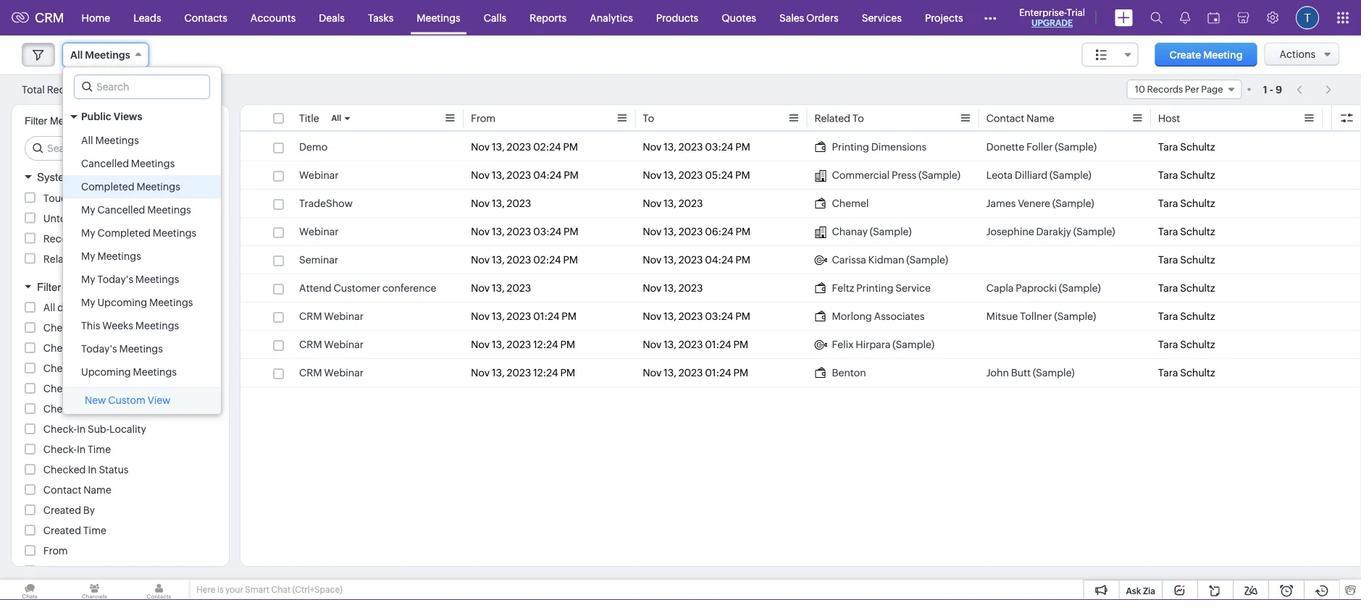 Task type: vqa. For each thing, say whether or not it's contained in the screenshot.
"Email Intelligence" link
no



Task type: locate. For each thing, give the bounding box(es) containing it.
cancelled meetings
[[81, 158, 175, 170]]

7 tara schultz from the top
[[1158, 311, 1215, 322]]

(sample) for john butt (sample)
[[1033, 367, 1075, 379]]

my
[[81, 204, 95, 216], [81, 227, 95, 239], [81, 251, 95, 262], [81, 274, 95, 285], [81, 297, 95, 309]]

all
[[70, 49, 83, 61], [331, 114, 341, 123], [81, 135, 93, 146], [43, 302, 55, 314]]

check- up check-in city
[[43, 343, 77, 354]]

1 vertical spatial nov 13, 2023 02:24 pm
[[471, 254, 578, 266]]

1 crm webinar link from the top
[[299, 309, 364, 324]]

chemel
[[832, 198, 869, 209]]

in left city
[[77, 363, 86, 375]]

4 tara schultz from the top
[[1158, 226, 1215, 238]]

my down fields
[[81, 297, 95, 309]]

(sample) right butt
[[1033, 367, 1075, 379]]

1 12:24 from the top
[[533, 339, 558, 351]]

my upcoming meetings option
[[63, 291, 221, 314]]

demo
[[299, 141, 328, 153]]

meetings inside all meetings option
[[95, 135, 139, 146]]

All Meetings field
[[62, 43, 149, 67]]

7 schultz from the top
[[1180, 311, 1215, 322]]

1 vertical spatial 12:24
[[533, 367, 558, 379]]

my for my today's meetings
[[81, 274, 95, 285]]

3 tara schultz from the top
[[1158, 198, 1215, 209]]

1 vertical spatial filter
[[37, 281, 61, 293]]

cancelled up defined
[[81, 158, 129, 170]]

contact name
[[986, 113, 1054, 124], [43, 485, 111, 496]]

meetings up view
[[133, 367, 177, 378]]

2 crm webinar link from the top
[[299, 338, 364, 352]]

row group
[[240, 133, 1361, 388]]

my down record action at the top of page
[[81, 251, 95, 262]]

check- up checked
[[43, 444, 77, 456]]

8 tara from the top
[[1158, 339, 1178, 351]]

this weeks meetings option
[[63, 314, 221, 338]]

records for touched
[[87, 192, 126, 204]]

tara for capla paprocki (sample)
[[1158, 283, 1178, 294]]

3 schultz from the top
[[1180, 198, 1215, 209]]

meetings up the "this weeks meetings" option
[[149, 297, 193, 309]]

1 02:24 from the top
[[533, 141, 561, 153]]

2 vertical spatial by
[[83, 505, 95, 516]]

crm for morlong associates
[[299, 311, 322, 322]]

0 horizontal spatial nov 13, 2023 04:24 pm
[[471, 170, 579, 181]]

0 vertical spatial nov 13, 2023 03:24 pm
[[643, 141, 750, 153]]

public views region
[[63, 129, 221, 384]]

1 tara schultz from the top
[[1158, 141, 1215, 153]]

by for created
[[83, 505, 95, 516]]

2 vertical spatial crm webinar link
[[299, 366, 364, 380]]

nov 13, 2023 12:24 pm
[[471, 339, 575, 351], [471, 367, 575, 379]]

12:24
[[533, 339, 558, 351], [533, 367, 558, 379]]

0 horizontal spatial 9
[[88, 84, 94, 95]]

1 vertical spatial today's
[[81, 343, 117, 355]]

in up check-in by
[[77, 322, 86, 334]]

meetings down 'home'
[[85, 49, 130, 61]]

03:24 for nov 13, 2023 01:24 pm
[[705, 311, 733, 322]]

all up total records 9
[[70, 49, 83, 61]]

time down created by
[[83, 525, 106, 537]]

9 tara from the top
[[1158, 367, 1178, 379]]

ask
[[1126, 586, 1141, 596]]

nov 13, 2023 12:24 pm for felix hirpara (sample)
[[471, 339, 575, 351]]

in left state
[[77, 403, 86, 415]]

1 vertical spatial nov 13, 2023 04:24 pm
[[643, 254, 750, 266]]

0 vertical spatial name
[[1027, 113, 1054, 124]]

public views button
[[63, 104, 221, 129]]

meetings down my upcoming meetings option
[[135, 320, 179, 332]]

by inside filter by fields dropdown button
[[64, 281, 77, 293]]

0 vertical spatial upcoming
[[97, 297, 147, 309]]

meetings link
[[405, 0, 472, 35]]

2 02:24 from the top
[[533, 254, 561, 266]]

01:24 for felix hirpara (sample)
[[705, 339, 731, 351]]

all meetings down by
[[81, 135, 139, 146]]

check- for check-in address
[[43, 322, 77, 334]]

10 Records Per Page field
[[1127, 80, 1242, 99]]

nov 13, 2023 12:24 pm for benton
[[471, 367, 575, 379]]

(sample) for donette foller (sample)
[[1055, 141, 1097, 153]]

total records 9
[[22, 84, 94, 95]]

created for created time
[[43, 525, 81, 537]]

1 vertical spatial from
[[43, 545, 68, 557]]

smart
[[245, 585, 269, 595]]

1 vertical spatial nov 13, 2023 12:24 pm
[[471, 367, 575, 379]]

2 vertical spatial crm webinar
[[299, 367, 364, 379]]

records right 10 at the top right
[[1147, 84, 1183, 95]]

0 vertical spatial from
[[471, 113, 495, 124]]

0 vertical spatial 04:24
[[533, 170, 562, 181]]

1 - 9
[[1263, 84, 1282, 95]]

9 right -
[[1276, 84, 1282, 95]]

today's inside option
[[97, 274, 133, 285]]

1 vertical spatial upcoming
[[81, 367, 131, 378]]

3 my from the top
[[81, 251, 95, 262]]

0 vertical spatial crm webinar
[[299, 311, 364, 322]]

action up 'related records action'
[[79, 233, 111, 244]]

0 vertical spatial completed
[[81, 181, 134, 193]]

(sample) for commercial press (sample)
[[919, 170, 960, 181]]

1 horizontal spatial contact name
[[986, 113, 1054, 124]]

03:24 for nov 13, 2023 02:24 pm
[[705, 141, 733, 153]]

webinar link up seminar
[[299, 225, 339, 239]]

0 horizontal spatial contact name
[[43, 485, 111, 496]]

2 tara from the top
[[1158, 170, 1178, 181]]

create menu element
[[1106, 0, 1142, 35]]

4 schultz from the top
[[1180, 226, 1215, 238]]

created down created by
[[43, 525, 81, 537]]

meetings
[[417, 12, 460, 24], [85, 49, 130, 61], [50, 115, 91, 127], [95, 135, 139, 146], [131, 158, 175, 170], [136, 181, 180, 193], [147, 204, 191, 216], [153, 227, 196, 239], [97, 251, 141, 262], [135, 274, 179, 285], [149, 297, 193, 309], [135, 320, 179, 332], [119, 343, 163, 355], [133, 367, 177, 378]]

nov 13, 2023 05:24 pm
[[643, 170, 750, 181]]

1 created from the top
[[43, 505, 81, 516]]

5 schultz from the top
[[1180, 254, 1215, 266]]

1 horizontal spatial from
[[471, 113, 495, 124]]

home link
[[70, 0, 122, 35]]

tara schultz for capla paprocki (sample)
[[1158, 283, 1215, 294]]

records up fields
[[81, 253, 120, 265]]

1 vertical spatial crm webinar link
[[299, 338, 364, 352]]

carissa kidman (sample) link
[[815, 253, 948, 267]]

completed meetings option
[[63, 175, 221, 198]]

related down record
[[43, 253, 79, 265]]

0 vertical spatial 02:24
[[533, 141, 561, 153]]

1 vertical spatial created
[[43, 525, 81, 537]]

john butt (sample)
[[986, 367, 1075, 379]]

created up created time on the left of the page
[[43, 505, 81, 516]]

meetings inside my completed meetings option
[[153, 227, 196, 239]]

my cancelled meetings option
[[63, 198, 221, 222]]

1 vertical spatial crm webinar
[[299, 339, 364, 351]]

tara schultz for leota dilliard (sample)
[[1158, 170, 1215, 181]]

4 check- from the top
[[43, 383, 77, 395]]

0 vertical spatial filter
[[25, 115, 47, 127]]

3 crm webinar from the top
[[299, 367, 364, 379]]

1 vertical spatial 02:24
[[533, 254, 561, 266]]

james venere (sample) link
[[986, 196, 1094, 211]]

check- down all day
[[43, 322, 77, 334]]

2 vertical spatial nov 13, 2023 03:24 pm
[[643, 311, 750, 322]]

new custom view
[[85, 395, 170, 406]]

system defined filters button
[[12, 164, 229, 190]]

name down checked in status on the left bottom of the page
[[84, 485, 111, 496]]

service
[[896, 283, 931, 294]]

webinar for benton
[[324, 367, 364, 379]]

Search text field
[[75, 75, 209, 99], [25, 137, 217, 160]]

all down public
[[81, 135, 93, 146]]

meetings up my upcoming meetings option
[[135, 274, 179, 285]]

upgrade
[[1031, 18, 1073, 28]]

13,
[[492, 141, 505, 153], [664, 141, 676, 153], [492, 170, 505, 181], [664, 170, 676, 181], [492, 198, 505, 209], [664, 198, 676, 209], [492, 226, 505, 238], [664, 226, 676, 238], [492, 254, 505, 266], [664, 254, 676, 266], [492, 283, 505, 294], [664, 283, 676, 294], [492, 311, 505, 322], [664, 311, 676, 322], [492, 339, 505, 351], [664, 339, 676, 351], [492, 367, 505, 379], [664, 367, 676, 379]]

crm webinar link for felix
[[299, 338, 364, 352]]

contact name up created by
[[43, 485, 111, 496]]

meetings inside completed meetings option
[[136, 181, 180, 193]]

printing up morlong associates
[[856, 283, 894, 294]]

weeks
[[102, 320, 133, 332]]

0 vertical spatial created
[[43, 505, 81, 516]]

leads
[[133, 12, 161, 24]]

my down 'related records action'
[[81, 274, 95, 285]]

2 vertical spatial 03:24
[[705, 311, 733, 322]]

webinar link down demo
[[299, 168, 339, 183]]

0 vertical spatial webinar link
[[299, 168, 339, 183]]

2 created from the top
[[43, 525, 81, 537]]

0 vertical spatial 12:24
[[533, 339, 558, 351]]

profile image
[[1296, 6, 1319, 29]]

(sample) down the associates
[[893, 339, 934, 351]]

0 vertical spatial cancelled
[[81, 158, 129, 170]]

nov 13, 2023 02:24 pm for nov 13, 2023 03:24 pm
[[471, 141, 578, 153]]

0 vertical spatial nov 13, 2023 12:24 pm
[[471, 339, 575, 351]]

morlong
[[832, 311, 872, 322]]

today's up city
[[81, 343, 117, 355]]

upcoming inside option
[[97, 297, 147, 309]]

(sample) for james venere (sample)
[[1052, 198, 1094, 209]]

filter inside dropdown button
[[37, 281, 61, 293]]

5 tara from the top
[[1158, 254, 1178, 266]]

upcoming meetings option
[[63, 361, 221, 384]]

system defined filters
[[37, 171, 146, 184]]

status
[[99, 464, 129, 476]]

(sample) up darakjy
[[1052, 198, 1094, 209]]

0 horizontal spatial related
[[43, 253, 79, 265]]

meetings inside cancelled meetings option
[[131, 158, 175, 170]]

0 vertical spatial time
[[88, 444, 111, 456]]

in up checked in status on the left bottom of the page
[[77, 444, 86, 456]]

(sample) right tollner at the right bottom of the page
[[1054, 311, 1096, 322]]

meetings up the filters
[[131, 158, 175, 170]]

tollner
[[1020, 311, 1052, 322]]

in left sub-
[[77, 424, 86, 435]]

filter up all day
[[37, 281, 61, 293]]

search text field up public views button
[[75, 75, 209, 99]]

nov 13, 2023 03:24 pm for nov 13, 2023 02:24 pm
[[643, 141, 750, 153]]

check- for check-in state
[[43, 403, 77, 415]]

name up foller
[[1027, 113, 1054, 124]]

navigation
[[1289, 79, 1339, 100]]

1 horizontal spatial 04:24
[[705, 254, 733, 266]]

printing up commercial
[[832, 141, 869, 153]]

1 webinar link from the top
[[299, 168, 339, 183]]

9 up public
[[88, 84, 94, 95]]

0 vertical spatial crm webinar link
[[299, 309, 364, 324]]

2 check- from the top
[[43, 343, 77, 354]]

this weeks meetings
[[81, 320, 179, 332]]

crm for felix hirpara (sample)
[[299, 339, 322, 351]]

0 horizontal spatial host
[[43, 566, 65, 577]]

0 horizontal spatial action
[[79, 233, 111, 244]]

mitsue tollner (sample) link
[[986, 309, 1096, 324]]

1 schultz from the top
[[1180, 141, 1215, 153]]

my down untouched records at the top left
[[81, 227, 95, 239]]

commercial press (sample) link
[[815, 168, 960, 183]]

nov
[[471, 141, 490, 153], [643, 141, 662, 153], [471, 170, 490, 181], [643, 170, 662, 181], [471, 198, 490, 209], [643, 198, 662, 209], [471, 226, 490, 238], [643, 226, 662, 238], [471, 254, 490, 266], [643, 254, 662, 266], [471, 283, 490, 294], [643, 283, 662, 294], [471, 311, 490, 322], [643, 311, 662, 322], [471, 339, 490, 351], [643, 339, 662, 351], [471, 367, 490, 379], [643, 367, 662, 379]]

in up the check-in state
[[77, 383, 86, 395]]

foller
[[1026, 141, 1053, 153]]

2 my from the top
[[81, 227, 95, 239]]

meetings up my today's meetings
[[97, 251, 141, 262]]

cancelled meetings option
[[63, 152, 221, 175]]

6 schultz from the top
[[1180, 283, 1215, 294]]

commercial
[[832, 170, 890, 181]]

1 vertical spatial completed
[[97, 227, 151, 239]]

tara schultz for josephine darakjy (sample)
[[1158, 226, 1215, 238]]

1 check- from the top
[[43, 322, 77, 334]]

tara for mitsue tollner (sample)
[[1158, 311, 1178, 322]]

tara schultz for john butt (sample)
[[1158, 367, 1215, 379]]

records up filter meetings by
[[47, 84, 86, 95]]

0 vertical spatial search text field
[[75, 75, 209, 99]]

05:24
[[705, 170, 733, 181]]

per
[[1185, 84, 1199, 95]]

2 vertical spatial 01:24
[[705, 367, 731, 379]]

accounts link
[[239, 0, 307, 35]]

all meetings option
[[63, 129, 221, 152]]

darakjy
[[1036, 226, 1071, 238]]

in down check-in address
[[77, 343, 86, 354]]

2 schultz from the top
[[1180, 170, 1215, 181]]

1 vertical spatial by
[[88, 343, 99, 354]]

6 check- from the top
[[43, 424, 77, 435]]

1 tara from the top
[[1158, 141, 1178, 153]]

carissa
[[832, 254, 866, 266]]

meetings down public views
[[95, 135, 139, 146]]

upcoming inside option
[[81, 367, 131, 378]]

schultz for capla paprocki (sample)
[[1180, 283, 1215, 294]]

meetings inside the my cancelled meetings option
[[147, 204, 191, 216]]

9 schultz from the top
[[1180, 367, 1215, 379]]

completed
[[81, 181, 134, 193], [97, 227, 151, 239]]

Other Modules field
[[975, 6, 1006, 29]]

completed inside option
[[81, 181, 134, 193]]

0 vertical spatial today's
[[97, 274, 133, 285]]

1 vertical spatial contact
[[43, 485, 81, 496]]

search text field up "system defined filters" "dropdown button"
[[25, 137, 217, 160]]

cancelled down "completed meetings" at left top
[[97, 204, 145, 216]]

nov 13, 2023 03:24 pm for nov 13, 2023 01:24 pm
[[643, 311, 750, 322]]

host up chats image
[[43, 566, 65, 577]]

related up 'printing dimensions' link
[[815, 113, 850, 124]]

john butt (sample) link
[[986, 366, 1075, 380]]

0 vertical spatial 03:24
[[705, 141, 733, 153]]

deals link
[[307, 0, 356, 35]]

meetings inside all meetings field
[[85, 49, 130, 61]]

my meetings
[[81, 251, 141, 262]]

1 horizontal spatial related
[[815, 113, 850, 124]]

meetings up my meetings option at the top left of the page
[[153, 227, 196, 239]]

related records action
[[43, 253, 153, 265]]

2 nov 13, 2023 02:24 pm from the top
[[471, 254, 578, 266]]

check-in sub-locality
[[43, 424, 146, 435]]

action up the my today's meetings option
[[122, 253, 153, 265]]

carissa kidman (sample)
[[832, 254, 948, 266]]

1 horizontal spatial contact
[[986, 113, 1024, 124]]

records
[[47, 84, 86, 95], [1147, 84, 1183, 95], [87, 192, 126, 204], [98, 213, 137, 224], [81, 253, 120, 265]]

meetings down completed meetings option
[[147, 204, 191, 216]]

2 tara schultz from the top
[[1158, 170, 1215, 181]]

2 crm webinar from the top
[[299, 339, 364, 351]]

(sample) right dilliard
[[1050, 170, 1091, 181]]

0 horizontal spatial 04:24
[[533, 170, 562, 181]]

tara for john butt (sample)
[[1158, 367, 1178, 379]]

today's down "my meetings"
[[97, 274, 133, 285]]

record
[[43, 233, 77, 244]]

tradeshow
[[299, 198, 353, 209]]

0 horizontal spatial name
[[84, 485, 111, 496]]

3 check- from the top
[[43, 363, 77, 375]]

2 webinar link from the top
[[299, 225, 339, 239]]

filter
[[25, 115, 47, 127], [37, 281, 61, 293]]

5 my from the top
[[81, 297, 95, 309]]

records up my completed meetings
[[98, 213, 137, 224]]

total
[[22, 84, 45, 95]]

check- down check-in country
[[43, 403, 77, 415]]

9
[[1276, 84, 1282, 95], [88, 84, 94, 95]]

cancelled inside option
[[81, 158, 129, 170]]

(sample) right darakjy
[[1073, 226, 1115, 238]]

custom
[[108, 395, 145, 406]]

1 vertical spatial nov 13, 2023 01:24 pm
[[643, 339, 748, 351]]

meetings down the "this weeks meetings" option
[[119, 343, 163, 355]]

check- down check-in city
[[43, 383, 77, 395]]

from
[[471, 113, 495, 124], [43, 545, 68, 557]]

4 tara from the top
[[1158, 226, 1178, 238]]

1 horizontal spatial 9
[[1276, 84, 1282, 95]]

9 inside total records 9
[[88, 84, 94, 95]]

12:24 for benton
[[533, 367, 558, 379]]

0 vertical spatial nov 13, 2023 01:24 pm
[[471, 311, 577, 322]]

public views
[[81, 111, 142, 122]]

None field
[[1082, 43, 1138, 67]]

filter meetings by
[[25, 115, 105, 127]]

kidman
[[868, 254, 904, 266]]

0 vertical spatial nov 13, 2023 02:24 pm
[[471, 141, 578, 153]]

nov 13, 2023 02:24 pm for nov 13, 2023 04:24 pm
[[471, 254, 578, 266]]

crm
[[35, 10, 64, 25], [299, 311, 322, 322], [299, 339, 322, 351], [299, 367, 322, 379]]

tara schultz for james venere (sample)
[[1158, 198, 1215, 209]]

1 vertical spatial related
[[43, 253, 79, 265]]

analytics link
[[578, 0, 645, 35]]

5 tara schultz from the top
[[1158, 254, 1215, 266]]

upcoming up the country
[[81, 367, 131, 378]]

6 tara from the top
[[1158, 283, 1178, 294]]

1 horizontal spatial to
[[853, 113, 864, 124]]

name
[[1027, 113, 1054, 124], [84, 485, 111, 496]]

0 vertical spatial action
[[79, 233, 111, 244]]

created time
[[43, 525, 106, 537]]

my down touched records
[[81, 204, 95, 216]]

3 tara from the top
[[1158, 198, 1178, 209]]

0 horizontal spatial to
[[643, 113, 654, 124]]

1 vertical spatial cancelled
[[97, 204, 145, 216]]

search image
[[1150, 12, 1163, 24]]

filter for filter meetings by
[[25, 115, 47, 127]]

tara schultz for mitsue tollner (sample)
[[1158, 311, 1215, 322]]

mitsue tollner (sample)
[[986, 311, 1096, 322]]

0 vertical spatial all meetings
[[70, 49, 130, 61]]

all meetings inside field
[[70, 49, 130, 61]]

6 tara schultz from the top
[[1158, 283, 1215, 294]]

actions
[[1280, 49, 1315, 60]]

time down sub-
[[88, 444, 111, 456]]

crm webinar for morlong
[[299, 311, 364, 322]]

host down 10 records per page
[[1158, 113, 1180, 124]]

1 crm webinar from the top
[[299, 311, 364, 322]]

1 nov 13, 2023 02:24 pm from the top
[[471, 141, 578, 153]]

0 vertical spatial contact name
[[986, 113, 1054, 124]]

2 nov 13, 2023 12:24 pm from the top
[[471, 367, 575, 379]]

1 horizontal spatial action
[[122, 253, 153, 265]]

chat
[[271, 585, 291, 595]]

felix hirpara (sample)
[[832, 339, 934, 351]]

(sample)
[[1055, 141, 1097, 153], [919, 170, 960, 181], [1050, 170, 1091, 181], [1052, 198, 1094, 209], [870, 226, 912, 238], [1073, 226, 1115, 238], [906, 254, 948, 266], [1059, 283, 1101, 294], [1054, 311, 1096, 322], [893, 339, 934, 351], [1033, 367, 1075, 379]]

1 vertical spatial host
[[43, 566, 65, 577]]

4 my from the top
[[81, 274, 95, 285]]

tasks
[[368, 12, 394, 24]]

related for related records action
[[43, 253, 79, 265]]

check- down check-in by
[[43, 363, 77, 375]]

by up city
[[88, 343, 99, 354]]

records for 10
[[1147, 84, 1183, 95]]

2 vertical spatial nov 13, 2023 01:24 pm
[[643, 367, 748, 379]]

my for my upcoming meetings
[[81, 297, 95, 309]]

filter down 'total'
[[25, 115, 47, 127]]

meetings up the my cancelled meetings option
[[136, 181, 180, 193]]

0 vertical spatial related
[[815, 113, 850, 124]]

check- for check-in city
[[43, 363, 77, 375]]

filter for filter by fields
[[37, 281, 61, 293]]

1 nov 13, 2023 12:24 pm from the top
[[471, 339, 575, 351]]

webinar link for nov 13, 2023 03:24 pm
[[299, 225, 339, 239]]

sales orders
[[779, 12, 839, 24]]

1 vertical spatial time
[[83, 525, 106, 537]]

meetings inside upcoming meetings option
[[133, 367, 177, 378]]

02:24
[[533, 141, 561, 153], [533, 254, 561, 266]]

crm webinar link for morlong
[[299, 309, 364, 324]]

1 my from the top
[[81, 204, 95, 216]]

(sample) right 'press'
[[919, 170, 960, 181]]

records inside field
[[1147, 84, 1183, 95]]

james venere (sample)
[[986, 198, 1094, 209]]

(sample) right paprocki
[[1059, 283, 1101, 294]]

sales
[[779, 12, 804, 24]]

(sample) up service
[[906, 254, 948, 266]]

records down defined
[[87, 192, 126, 204]]

1 vertical spatial all meetings
[[81, 135, 139, 146]]

all left day
[[43, 302, 55, 314]]

check- up check-in time
[[43, 424, 77, 435]]

9 tara schultz from the top
[[1158, 367, 1215, 379]]

2 12:24 from the top
[[533, 367, 558, 379]]

schultz for john butt (sample)
[[1180, 367, 1215, 379]]

0 horizontal spatial from
[[43, 545, 68, 557]]

channels image
[[65, 580, 124, 601]]

(sample) right foller
[[1055, 141, 1097, 153]]

meetings left calls
[[417, 12, 460, 24]]

all meetings down 'home'
[[70, 49, 130, 61]]

1 vertical spatial 04:24
[[705, 254, 733, 266]]

by up created time on the left of the page
[[83, 505, 95, 516]]

upcoming up "weeks"
[[97, 297, 147, 309]]

all inside all meetings field
[[70, 49, 83, 61]]

8 tara schultz from the top
[[1158, 339, 1215, 351]]

1 vertical spatial 03:24
[[533, 226, 562, 238]]

host
[[1158, 113, 1180, 124], [43, 566, 65, 577]]

0 horizontal spatial contact
[[43, 485, 81, 496]]

1 vertical spatial 01:24
[[705, 339, 731, 351]]

contact name up donette
[[986, 113, 1054, 124]]

7 check- from the top
[[43, 444, 77, 456]]

completed inside option
[[97, 227, 151, 239]]

7 tara from the top
[[1158, 311, 1178, 322]]

webinar
[[299, 170, 339, 181], [299, 226, 339, 238], [324, 311, 364, 322], [324, 339, 364, 351], [324, 367, 364, 379]]

tara for james venere (sample)
[[1158, 198, 1178, 209]]

5 check- from the top
[[43, 403, 77, 415]]

0 vertical spatial host
[[1158, 113, 1180, 124]]

row group containing demo
[[240, 133, 1361, 388]]

1 vertical spatial webinar link
[[299, 225, 339, 239]]

contact up donette
[[986, 113, 1024, 124]]

profile element
[[1287, 0, 1328, 35]]

meetings inside meetings 'link'
[[417, 12, 460, 24]]

by up day
[[64, 281, 77, 293]]

contact down checked
[[43, 485, 81, 496]]

schultz for josephine darakjy (sample)
[[1180, 226, 1215, 238]]

schultz
[[1180, 141, 1215, 153], [1180, 170, 1215, 181], [1180, 198, 1215, 209], [1180, 226, 1215, 238], [1180, 254, 1215, 266], [1180, 283, 1215, 294], [1180, 311, 1215, 322], [1180, 339, 1215, 351], [1180, 367, 1215, 379]]

in left status
[[88, 464, 97, 476]]

0 vertical spatial by
[[64, 281, 77, 293]]

1 vertical spatial action
[[122, 253, 153, 265]]



Task type: describe. For each thing, give the bounding box(es) containing it.
(sample) for leota dilliard (sample)
[[1050, 170, 1091, 181]]

meetings inside my meetings option
[[97, 251, 141, 262]]

all meetings inside option
[[81, 135, 139, 146]]

quotes
[[722, 12, 756, 24]]

view
[[148, 395, 170, 406]]

donette foller (sample) link
[[986, 140, 1097, 154]]

touched records
[[43, 192, 126, 204]]

created for created by
[[43, 505, 81, 516]]

check-in by
[[43, 343, 99, 354]]

contacts
[[184, 12, 227, 24]]

check- for check-in sub-locality
[[43, 424, 77, 435]]

attend
[[299, 283, 332, 294]]

(sample) for capla paprocki (sample)
[[1059, 283, 1101, 294]]

meetings inside the "this weeks meetings" option
[[135, 320, 179, 332]]

feltz printing service link
[[815, 281, 931, 296]]

all right title
[[331, 114, 341, 123]]

address
[[88, 322, 126, 334]]

my completed meetings option
[[63, 222, 221, 245]]

attend customer conference
[[299, 283, 436, 294]]

new
[[85, 395, 106, 406]]

services link
[[850, 0, 913, 35]]

size image
[[1096, 49, 1107, 62]]

-
[[1270, 84, 1273, 95]]

schultz for leota dilliard (sample)
[[1180, 170, 1215, 181]]

all day
[[43, 302, 74, 314]]

1 vertical spatial contact name
[[43, 485, 111, 496]]

here is your smart chat (ctrl+space)
[[196, 585, 342, 595]]

1
[[1263, 84, 1267, 95]]

1 horizontal spatial host
[[1158, 113, 1180, 124]]

all inside all meetings option
[[81, 135, 93, 146]]

my cancelled meetings
[[81, 204, 191, 216]]

(sample) for felix hirpara (sample)
[[893, 339, 934, 351]]

benton link
[[815, 366, 866, 380]]

untouched
[[43, 213, 96, 224]]

by
[[94, 115, 105, 127]]

morlong associates
[[832, 311, 925, 322]]

(sample) up carissa kidman (sample)
[[870, 226, 912, 238]]

felix
[[832, 339, 854, 351]]

1 horizontal spatial name
[[1027, 113, 1054, 124]]

signals image
[[1180, 12, 1190, 24]]

(sample) for carissa kidman (sample)
[[906, 254, 948, 266]]

02:24 for nov 13, 2023 04:24 pm
[[533, 254, 561, 266]]

sales orders link
[[768, 0, 850, 35]]

02:24 for nov 13, 2023 03:24 pm
[[533, 141, 561, 153]]

in for country
[[77, 383, 86, 395]]

meetings left by
[[50, 115, 91, 127]]

records for total
[[47, 84, 86, 95]]

01:24 for benton
[[705, 367, 731, 379]]

2 to from the left
[[853, 113, 864, 124]]

chats image
[[0, 580, 60, 601]]

feltz
[[832, 283, 854, 294]]

meetings inside my upcoming meetings option
[[149, 297, 193, 309]]

10 records per page
[[1135, 84, 1223, 95]]

my meetings option
[[63, 245, 221, 268]]

8 schultz from the top
[[1180, 339, 1215, 351]]

webinar for morlong associates
[[324, 311, 364, 322]]

signals element
[[1171, 0, 1199, 35]]

schultz for donette foller (sample)
[[1180, 141, 1215, 153]]

crm link
[[12, 10, 64, 25]]

accounts
[[251, 12, 296, 24]]

1 to from the left
[[643, 113, 654, 124]]

crm for benton
[[299, 367, 322, 379]]

0 vertical spatial 01:24
[[533, 311, 560, 322]]

records for related
[[81, 253, 120, 265]]

tara for donette foller (sample)
[[1158, 141, 1178, 153]]

defined
[[76, 171, 114, 184]]

tara for josephine darakjy (sample)
[[1158, 226, 1178, 238]]

tara for leota dilliard (sample)
[[1158, 170, 1178, 181]]

calls link
[[472, 0, 518, 35]]

(sample) for mitsue tollner (sample)
[[1054, 311, 1096, 322]]

check-in city
[[43, 363, 107, 375]]

my for my cancelled meetings
[[81, 204, 95, 216]]

in for status
[[88, 464, 97, 476]]

filters
[[117, 171, 146, 184]]

donette
[[986, 141, 1024, 153]]

9 for total records 9
[[88, 84, 94, 95]]

3 crm webinar link from the top
[[299, 366, 364, 380]]

untouched records
[[43, 213, 137, 224]]

10
[[1135, 84, 1145, 95]]

page
[[1201, 84, 1223, 95]]

1 vertical spatial nov 13, 2023 03:24 pm
[[471, 226, 579, 238]]

felix hirpara (sample) link
[[815, 338, 934, 352]]

seminar
[[299, 254, 338, 266]]

seminar link
[[299, 253, 338, 267]]

search element
[[1142, 0, 1171, 35]]

0 vertical spatial printing
[[832, 141, 869, 153]]

in for address
[[77, 322, 86, 334]]

meeting
[[1203, 49, 1243, 60]]

schultz for mitsue tollner (sample)
[[1180, 311, 1215, 322]]

create
[[1169, 49, 1201, 60]]

leota dilliard (sample) link
[[986, 168, 1091, 183]]

calendar image
[[1208, 12, 1220, 24]]

ask zia
[[1126, 586, 1155, 596]]

filter by fields button
[[12, 274, 229, 300]]

products
[[656, 12, 698, 24]]

hirpara
[[856, 339, 891, 351]]

in for state
[[77, 403, 86, 415]]

leads link
[[122, 0, 173, 35]]

country
[[88, 383, 126, 395]]

state
[[88, 403, 112, 415]]

touched
[[43, 192, 85, 204]]

projects link
[[913, 0, 975, 35]]

enterprise-trial upgrade
[[1019, 7, 1085, 28]]

check-in country
[[43, 383, 126, 395]]

contacts image
[[129, 580, 189, 601]]

here
[[196, 585, 215, 595]]

webinar link for nov 13, 2023 04:24 pm
[[299, 168, 339, 183]]

create menu image
[[1115, 9, 1133, 26]]

0 vertical spatial nov 13, 2023 04:24 pm
[[471, 170, 579, 181]]

schultz for james venere (sample)
[[1180, 198, 1215, 209]]

cancelled inside option
[[97, 204, 145, 216]]

chanay (sample)
[[832, 226, 912, 238]]

checked
[[43, 464, 86, 476]]

1 vertical spatial printing
[[856, 283, 894, 294]]

donette foller (sample)
[[986, 141, 1097, 153]]

my today's meetings option
[[63, 268, 221, 291]]

related for related to
[[815, 113, 850, 124]]

tasks link
[[356, 0, 405, 35]]

sub-
[[88, 424, 109, 435]]

contacts link
[[173, 0, 239, 35]]

1 horizontal spatial nov 13, 2023 04:24 pm
[[643, 254, 750, 266]]

webinar for felix hirpara (sample)
[[324, 339, 364, 351]]

in for time
[[77, 444, 86, 456]]

record action
[[43, 233, 111, 244]]

home
[[82, 12, 110, 24]]

public
[[81, 111, 111, 122]]

in for by
[[77, 343, 86, 354]]

zia
[[1143, 586, 1155, 596]]

by for filter
[[64, 281, 77, 293]]

projects
[[925, 12, 963, 24]]

(sample) for josephine darakjy (sample)
[[1073, 226, 1115, 238]]

create meeting
[[1169, 49, 1243, 60]]

in for city
[[77, 363, 86, 375]]

0 vertical spatial contact
[[986, 113, 1024, 124]]

crm webinar for felix
[[299, 339, 364, 351]]

enterprise-
[[1019, 7, 1067, 18]]

josephine darakjy (sample)
[[986, 226, 1115, 238]]

benton
[[832, 367, 866, 379]]

my for my meetings
[[81, 251, 95, 262]]

check- for check-in time
[[43, 444, 77, 456]]

chemel link
[[815, 196, 869, 211]]

dilliard
[[1015, 170, 1048, 181]]

tara schultz for donette foller (sample)
[[1158, 141, 1215, 153]]

butt
[[1011, 367, 1031, 379]]

check- for check-in country
[[43, 383, 77, 395]]

capla
[[986, 283, 1014, 294]]

9 for 1 - 9
[[1276, 84, 1282, 95]]

today's meetings
[[81, 343, 163, 355]]

my for my completed meetings
[[81, 227, 95, 239]]

meetings inside the my today's meetings option
[[135, 274, 179, 285]]

system
[[37, 171, 73, 184]]

1 vertical spatial search text field
[[25, 137, 217, 160]]

12:24 for felix hirpara (sample)
[[533, 339, 558, 351]]

nov 13, 2023 01:24 pm for benton
[[643, 367, 748, 379]]

capla paprocki (sample) link
[[986, 281, 1101, 296]]

attend customer conference link
[[299, 281, 436, 296]]

in for sub-
[[77, 424, 86, 435]]

check- for check-in by
[[43, 343, 77, 354]]

1 vertical spatial name
[[84, 485, 111, 496]]

my completed meetings
[[81, 227, 196, 239]]

my upcoming meetings
[[81, 297, 193, 309]]

venere
[[1018, 198, 1050, 209]]

morlong associates link
[[815, 309, 925, 324]]

associates
[[874, 311, 925, 322]]

records for untouched
[[98, 213, 137, 224]]

this
[[81, 320, 100, 332]]

nov 13, 2023 01:24 pm for felix hirpara (sample)
[[643, 339, 748, 351]]



